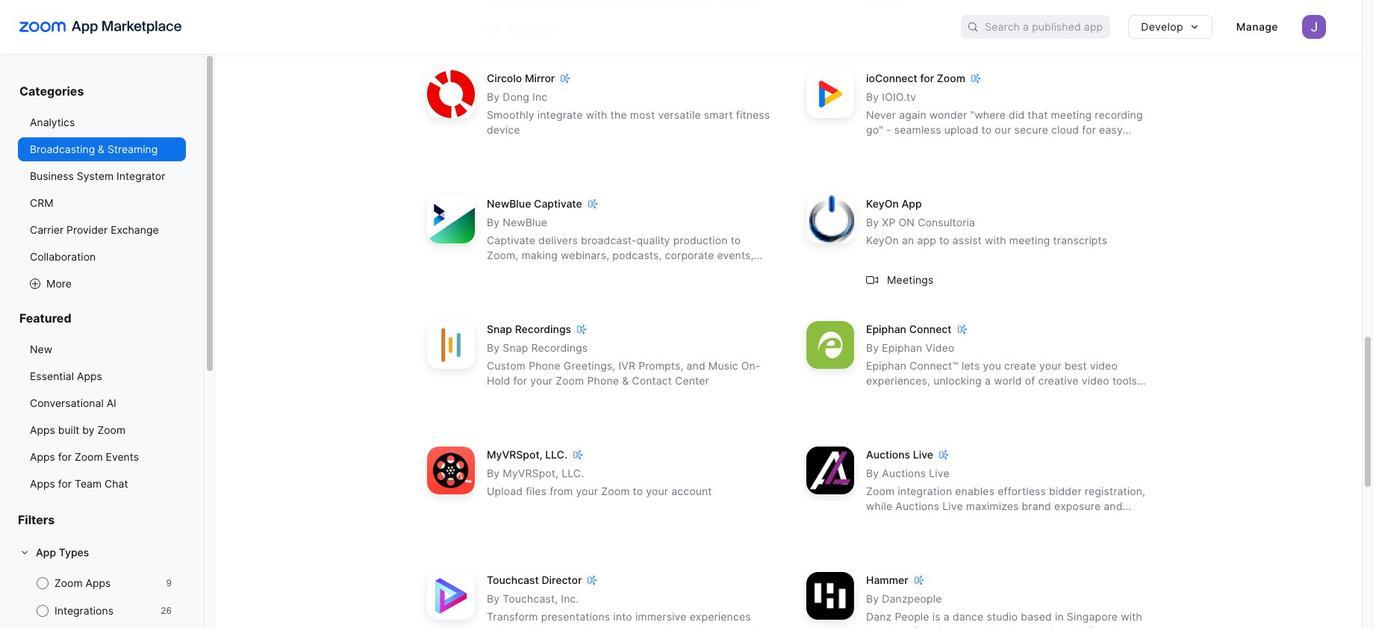 Task type: describe. For each thing, give the bounding box(es) containing it.
experiences,
[[866, 374, 931, 387]]

collaboration
[[30, 250, 96, 263]]

by ioio.tv never again wonder "where did that meeting recording go" - seamless upload to our secure cloud for easy archiving and re-use.
[[866, 91, 1143, 151]]

for inside by ioio.tv never again wonder "where did that meeting recording go" - seamless upload to our secure cloud for easy archiving and re-use.
[[1082, 123, 1096, 136]]

myvrspot, llc.
[[487, 448, 567, 461]]

people
[[895, 610, 929, 623]]

0 horizontal spatial phone
[[529, 359, 561, 372]]

in
[[1055, 610, 1064, 623]]

events
[[106, 450, 139, 463]]

danz
[[866, 610, 892, 623]]

account
[[672, 485, 712, 498]]

ioio.tv
[[882, 91, 916, 103]]

exchange
[[111, 223, 159, 236]]

by for podcasts,
[[487, 216, 500, 229]]

is
[[933, 610, 941, 623]]

apps down new link
[[77, 370, 102, 382]]

collaboration link
[[18, 245, 186, 269]]

2 vertical spatial live
[[943, 500, 963, 513]]

your inside by snap recordings custom phone greetings, ivr prompts, and music on- hold for your zoom phone & contact center
[[530, 374, 553, 387]]

music
[[709, 359, 738, 372]]

banner containing develop
[[0, 0, 1362, 54]]

essential apps link
[[18, 364, 186, 388]]

snap recordings
[[487, 323, 571, 336]]

integration
[[898, 485, 952, 498]]

hammer
[[866, 574, 909, 586]]

with inside by touchcast, inc. transform presentations into immersive experiences with multi-camera virtual sets that place the speaker i
[[487, 625, 508, 628]]

app inside keyon app by xp on consultoria keyon an app to assist with meeting transcripts
[[902, 197, 922, 210]]

manage
[[1237, 20, 1278, 33]]

events,
[[717, 249, 754, 262]]

and inside the by auctions live zoom integration enables effortless bidder registration, while auctions live maximizes brand exposure and maintains controlled online auctions.
[[1104, 500, 1123, 513]]

meeting inside by ioio.tv never again wonder "where did that meeting recording go" - seamless upload to our secure cloud for easy archiving and re-use.
[[1051, 109, 1092, 121]]

zoom right by
[[97, 423, 126, 436]]

online auctions.
[[971, 515, 1050, 527]]

danzpeople
[[882, 592, 942, 605]]

and down podcasts,
[[625, 264, 644, 277]]

by for virtual
[[487, 592, 500, 605]]

that inside by touchcast, inc. transform presentations into immersive experiences with multi-camera virtual sets that place the speaker i
[[640, 625, 660, 628]]

zoom down the types
[[55, 577, 83, 589]]

zoom,
[[487, 249, 518, 262]]

secure
[[1015, 123, 1049, 136]]

26
[[161, 605, 172, 616]]

for inside by snap recordings custom phone greetings, ivr prompts, and music on- hold for your zoom phone & contact center
[[513, 374, 527, 387]]

an
[[902, 234, 914, 247]]

categories button
[[18, 84, 186, 111]]

llc. inside by myvrspot, llc. upload files from your zoom to your account
[[562, 467, 584, 480]]

setting
[[920, 625, 955, 628]]

create
[[1004, 359, 1036, 372]]

broadcasting & streaming link
[[18, 137, 186, 161]]

apps for team chat link
[[18, 472, 186, 496]]

singapore
[[1067, 610, 1118, 623]]

your right from
[[576, 485, 598, 498]]

creative
[[1038, 374, 1079, 387]]

0 vertical spatial newblue
[[487, 197, 531, 210]]

smart
[[704, 109, 733, 121]]

analytics link
[[18, 111, 186, 134]]

newblue inside 'by newblue captivate delivers broadcast-quality production to zoom, making webinars, podcasts, corporate events, and more easy, affordable, and professional.'
[[503, 216, 547, 229]]

0 vertical spatial live
[[913, 448, 934, 461]]

zoom inside by snap recordings custom phone greetings, ivr prompts, and music on- hold for your zoom phone & contact center
[[556, 374, 584, 387]]

zoom inside by epiphan video epiphan connect™ lets you create your best video experiences, unlocking a world of creative video tools to the zoom community.
[[899, 389, 928, 402]]

custom
[[487, 359, 526, 372]]

business system integrator link
[[18, 164, 186, 188]]

crm
[[30, 196, 53, 209]]

ioconnect
[[866, 72, 918, 85]]

to inside by ioio.tv never again wonder "where did that meeting recording go" - seamless upload to our secure cloud for easy archiving and re-use.
[[982, 123, 992, 136]]

and inside by ioio.tv never again wonder "where did that meeting recording go" - seamless upload to our secure cloud for easy archiving and re-use.
[[915, 138, 934, 151]]

the inside the by dong inc smoothly integrate with the most versatile smart fitness device
[[611, 109, 627, 121]]

0 vertical spatial recordings
[[515, 323, 571, 336]]

effortless
[[998, 485, 1046, 498]]

1 vertical spatial epiphan
[[882, 342, 923, 354]]

from
[[550, 485, 573, 498]]

corporate
[[665, 249, 714, 262]]

the inside by epiphan video epiphan connect™ lets you create your best video experiences, unlocking a world of creative video tools to the zoom community.
[[880, 389, 896, 402]]

affordable,
[[567, 264, 622, 277]]

director
[[542, 574, 582, 586]]

speaker
[[713, 625, 753, 628]]

apps for zoom events link
[[18, 445, 186, 469]]

quality
[[637, 234, 670, 247]]

apps for zoom events
[[30, 450, 139, 463]]

myvrspot, inside by myvrspot, llc. upload files from your zoom to your account
[[503, 467, 559, 480]]

carrier
[[30, 223, 64, 236]]

with inside the by dong inc smoothly integrate with the most versatile smart fitness device
[[586, 109, 607, 121]]

featured button
[[18, 311, 186, 338]]

app
[[917, 234, 936, 247]]

Search text field
[[985, 16, 1111, 38]]

prompts,
[[639, 359, 684, 372]]

consultoria
[[918, 216, 975, 229]]

1 vertical spatial live
[[929, 467, 950, 480]]

ivr
[[619, 359, 636, 372]]

of inside by epiphan video epiphan connect™ lets you create your best video experiences, unlocking a world of creative video tools to the zoom community.
[[1025, 374, 1035, 387]]

by inside by myvrspot, llc. upload files from your zoom to your account
[[487, 467, 500, 480]]

place
[[663, 625, 691, 628]]

0 vertical spatial llc.
[[545, 448, 567, 461]]

captivate inside 'by newblue captivate delivers broadcast-quality production to zoom, making webinars, podcasts, corporate events, and more easy, affordable, and professional.'
[[487, 234, 535, 247]]

the inside by touchcast, inc. transform presentations into immersive experiences with multi-camera virtual sets that place the speaker i
[[694, 625, 710, 628]]

circolo mirror
[[487, 72, 555, 85]]

broadcasting & streaming
[[30, 143, 158, 155]]

for for apps for zoom events
[[58, 450, 72, 463]]

provider
[[67, 223, 108, 236]]

1 vertical spatial phone
[[587, 374, 619, 387]]

by for device
[[487, 91, 500, 103]]

your inside by epiphan video epiphan connect™ lets you create your best video experiences, unlocking a world of creative video tools to the zoom community.
[[1040, 359, 1062, 372]]

chat
[[105, 477, 128, 490]]

0 vertical spatial myvrspot,
[[487, 448, 543, 461]]

multi-
[[511, 625, 541, 628]]

up
[[958, 625, 971, 628]]

-
[[886, 123, 891, 136]]

types
[[59, 546, 89, 559]]

featured
[[19, 311, 71, 326]]

of inside the by danzpeople danz people is a dance studio based in singapore with the aim of setting up a global streaming platform tha
[[907, 625, 917, 628]]

never
[[866, 109, 896, 121]]

while
[[866, 500, 893, 513]]

filters
[[18, 512, 55, 527]]

conversational
[[30, 397, 104, 409]]

0 vertical spatial &
[[98, 143, 105, 155]]

xp
[[882, 216, 896, 229]]

presentations
[[541, 610, 610, 623]]

app inside app types dropdown button
[[36, 546, 56, 559]]

new
[[30, 343, 52, 355]]

transcripts
[[1053, 234, 1108, 247]]

touchcast director
[[487, 574, 582, 586]]

you
[[983, 359, 1001, 372]]

1 vertical spatial video
[[1082, 374, 1110, 387]]

meetings link
[[418, 0, 780, 47]]

1 horizontal spatial meetings
[[887, 273, 934, 286]]

world
[[994, 374, 1022, 387]]

& inside by snap recordings custom phone greetings, ivr prompts, and music on- hold for your zoom phone & contact center
[[622, 374, 629, 387]]

controlled
[[918, 515, 968, 527]]

app types
[[36, 546, 89, 559]]

system
[[77, 170, 114, 182]]

registration,
[[1085, 485, 1146, 498]]



Task type: vqa. For each thing, say whether or not it's contained in the screenshot.
"Current User is Barb Dwyer" 'element'
no



Task type: locate. For each thing, give the bounding box(es) containing it.
by myvrspot, llc. upload files from your zoom to your account
[[487, 467, 712, 498]]

1 vertical spatial llc.
[[562, 467, 584, 480]]

connect
[[909, 323, 952, 336]]

sets
[[616, 625, 637, 628]]

app types button
[[18, 541, 186, 565]]

video
[[926, 342, 955, 354]]

epiphan down epiphan connect
[[882, 342, 923, 354]]

1 vertical spatial a
[[944, 610, 950, 623]]

built
[[58, 423, 79, 436]]

zoom apps
[[55, 577, 111, 589]]

your left account at the bottom
[[646, 485, 668, 498]]

by up danz
[[866, 592, 879, 605]]

phone right custom
[[529, 359, 561, 372]]

auctions up integration
[[866, 448, 910, 461]]

0 vertical spatial auctions
[[866, 448, 910, 461]]

2 vertical spatial auctions
[[896, 500, 940, 513]]

broadcasting
[[30, 143, 95, 155]]

team
[[75, 477, 102, 490]]

a down you
[[985, 374, 991, 387]]

by down epiphan connect
[[866, 342, 879, 354]]

0 vertical spatial video
[[1090, 359, 1118, 372]]

that down immersive
[[640, 625, 660, 628]]

by inside the by dong inc smoothly integrate with the most versatile smart fitness device
[[487, 91, 500, 103]]

platform
[[1069, 625, 1112, 628]]

your right "hold"
[[530, 374, 553, 387]]

meetings down an
[[887, 273, 934, 286]]

a right the up
[[974, 625, 980, 628]]

& down analytics link
[[98, 143, 105, 155]]

by
[[82, 423, 94, 436]]

zoom up while
[[866, 485, 895, 498]]

by for hold
[[487, 342, 500, 354]]

by inside keyon app by xp on consultoria keyon an app to assist with meeting transcripts
[[866, 216, 879, 229]]

for for apps for team chat
[[58, 477, 72, 490]]

the inside the by danzpeople danz people is a dance studio based in singapore with the aim of setting up a global streaming platform tha
[[866, 625, 883, 628]]

essential
[[30, 370, 74, 382]]

to left account at the bottom
[[633, 485, 643, 498]]

to down ""where"
[[982, 123, 992, 136]]

to down experiences,
[[866, 389, 876, 402]]

our
[[995, 123, 1012, 136]]

making
[[522, 249, 558, 262]]

by up "upload"
[[487, 467, 500, 480]]

streaming
[[108, 143, 158, 155]]

0 horizontal spatial &
[[98, 143, 105, 155]]

zoom right from
[[601, 485, 630, 498]]

1 vertical spatial snap
[[503, 342, 528, 354]]

conversational ai
[[30, 397, 116, 409]]

analytics
[[30, 116, 75, 128]]

0 vertical spatial of
[[1025, 374, 1035, 387]]

for down custom
[[513, 374, 527, 387]]

by left xp
[[866, 216, 879, 229]]

for for ioconnect for zoom
[[920, 72, 934, 85]]

a inside by epiphan video epiphan connect™ lets you create your best video experiences, unlocking a world of creative video tools to the zoom community.
[[985, 374, 991, 387]]

keyon down xp
[[866, 234, 899, 247]]

1 vertical spatial newblue
[[503, 216, 547, 229]]

meetings up mirror
[[508, 22, 554, 35]]

maintains
[[866, 515, 915, 527]]

by down circolo
[[487, 91, 500, 103]]

1 horizontal spatial &
[[622, 374, 629, 387]]

0 vertical spatial meetings
[[508, 22, 554, 35]]

1 vertical spatial meeting
[[1010, 234, 1050, 247]]

archiving
[[866, 138, 912, 151]]

by inside by ioio.tv never again wonder "where did that meeting recording go" - seamless upload to our secure cloud for easy archiving and re-use.
[[866, 91, 879, 103]]

of down create
[[1025, 374, 1035, 387]]

and down registration,
[[1104, 500, 1123, 513]]

by for live
[[866, 467, 879, 480]]

recordings inside by snap recordings custom phone greetings, ivr prompts, and music on- hold for your zoom phone & contact center
[[531, 342, 588, 354]]

0 horizontal spatial app
[[36, 546, 56, 559]]

the down experiences,
[[880, 389, 896, 402]]

captivate up delivers
[[534, 197, 582, 210]]

recordings up custom
[[515, 323, 571, 336]]

by inside by touchcast, inc. transform presentations into immersive experiences with multi-camera virtual sets that place the speaker i
[[487, 592, 500, 605]]

llc.
[[545, 448, 567, 461], [562, 467, 584, 480]]

with right assist
[[985, 234, 1006, 247]]

circolo
[[487, 72, 522, 85]]

2 vertical spatial epiphan
[[866, 359, 907, 372]]

1 vertical spatial captivate
[[487, 234, 535, 247]]

apps for apps for team chat
[[30, 477, 55, 490]]

immersive
[[635, 610, 687, 623]]

the down danz
[[866, 625, 883, 628]]

easy,
[[537, 264, 564, 277]]

again
[[899, 109, 927, 121]]

0 vertical spatial meeting
[[1051, 109, 1092, 121]]

by inside the by danzpeople danz people is a dance studio based in singapore with the aim of setting up a global streaming platform tha
[[866, 592, 879, 605]]

1 horizontal spatial of
[[1025, 374, 1035, 387]]

inc.
[[561, 592, 579, 605]]

with down transform
[[487, 625, 508, 628]]

a right is
[[944, 610, 950, 623]]

re-
[[937, 138, 952, 151]]

0 horizontal spatial meetings
[[508, 22, 554, 35]]

seamless
[[894, 123, 941, 136]]

did
[[1009, 109, 1025, 121]]

the
[[611, 109, 627, 121], [880, 389, 896, 402], [694, 625, 710, 628], [866, 625, 883, 628]]

streaming
[[1016, 625, 1066, 628]]

0 horizontal spatial a
[[944, 610, 950, 623]]

0 vertical spatial epiphan
[[866, 323, 907, 336]]

by dong inc smoothly integrate with the most versatile smart fitness device
[[487, 91, 770, 136]]

on
[[899, 216, 915, 229]]

zoom up wonder
[[937, 72, 966, 85]]

by for experiences,
[[866, 342, 879, 354]]

with right integrate
[[586, 109, 607, 121]]

with inside keyon app by xp on consultoria keyon an app to assist with meeting transcripts
[[985, 234, 1006, 247]]

auctions down 'auctions live'
[[882, 467, 926, 480]]

0 vertical spatial captivate
[[534, 197, 582, 210]]

9
[[166, 577, 172, 588]]

phone down "greetings,"
[[587, 374, 619, 387]]

&
[[98, 143, 105, 155], [622, 374, 629, 387]]

myvrspot, up files
[[503, 467, 559, 480]]

apps for apps for zoom events
[[30, 450, 55, 463]]

apps for apps built by zoom
[[30, 423, 55, 436]]

by for -
[[866, 91, 879, 103]]

apps built by zoom
[[30, 423, 126, 436]]

1 vertical spatial that
[[640, 625, 660, 628]]

1 vertical spatial myvrspot,
[[503, 467, 559, 480]]

0 vertical spatial phone
[[529, 359, 561, 372]]

& down ivr
[[622, 374, 629, 387]]

categories
[[19, 84, 84, 99]]

0 vertical spatial keyon
[[866, 197, 899, 210]]

recordings up "greetings,"
[[531, 342, 588, 354]]

that up secure
[[1028, 109, 1048, 121]]

by epiphan video epiphan connect™ lets you create your best video experiences, unlocking a world of creative video tools to the zoom community.
[[866, 342, 1137, 402]]

2 keyon from the top
[[866, 234, 899, 247]]

search a published app element
[[961, 15, 1111, 39]]

apps down app types dropdown button
[[86, 577, 111, 589]]

podcasts,
[[613, 249, 662, 262]]

and down the seamless in the right of the page
[[915, 138, 934, 151]]

of down the people
[[907, 625, 917, 628]]

1 horizontal spatial meeting
[[1051, 109, 1092, 121]]

zoom down experiences,
[[899, 389, 928, 402]]

new link
[[18, 338, 186, 361]]

0 horizontal spatial meeting
[[1010, 234, 1050, 247]]

device
[[487, 123, 520, 136]]

0 horizontal spatial that
[[640, 625, 660, 628]]

0 horizontal spatial of
[[907, 625, 917, 628]]

keyon app by xp on consultoria keyon an app to assist with meeting transcripts
[[866, 197, 1108, 247]]

meeting inside keyon app by xp on consultoria keyon an app to assist with meeting transcripts
[[1010, 234, 1050, 247]]

lets
[[962, 359, 980, 372]]

mirror
[[525, 72, 555, 85]]

that inside by ioio.tv never again wonder "where did that meeting recording go" - seamless upload to our secure cloud for easy archiving and re-use.
[[1028, 109, 1048, 121]]

1 horizontal spatial phone
[[587, 374, 619, 387]]

by inside by snap recordings custom phone greetings, ivr prompts, and music on- hold for your zoom phone & contact center
[[487, 342, 500, 354]]

1 vertical spatial meetings
[[887, 273, 934, 286]]

to inside by myvrspot, llc. upload files from your zoom to your account
[[633, 485, 643, 498]]

newblue down newblue captivate
[[503, 216, 547, 229]]

video down best
[[1082, 374, 1110, 387]]

zoom
[[937, 72, 966, 85], [556, 374, 584, 387], [899, 389, 928, 402], [97, 423, 126, 436], [75, 450, 103, 463], [601, 485, 630, 498], [866, 485, 895, 498], [55, 577, 83, 589]]

to inside by epiphan video epiphan connect™ lets you create your best video experiences, unlocking a world of creative video tools to the zoom community.
[[866, 389, 876, 402]]

captivate
[[534, 197, 582, 210], [487, 234, 535, 247]]

develop button
[[1129, 15, 1213, 39]]

by up zoom,
[[487, 216, 500, 229]]

0 vertical spatial a
[[985, 374, 991, 387]]

epiphan left connect
[[866, 323, 907, 336]]

meetings
[[508, 22, 554, 35], [887, 273, 934, 286]]

business system integrator
[[30, 170, 165, 182]]

and inside by snap recordings custom phone greetings, ivr prompts, and music on- hold for your zoom phone & contact center
[[687, 359, 706, 372]]

best
[[1065, 359, 1087, 372]]

by up custom
[[487, 342, 500, 354]]

to inside 'by newblue captivate delivers broadcast-quality production to zoom, making webinars, podcasts, corporate events, and more easy, affordable, and professional.'
[[731, 234, 741, 247]]

meeting up the cloud
[[1051, 109, 1092, 121]]

and up center on the bottom of the page
[[687, 359, 706, 372]]

auctions down integration
[[896, 500, 940, 513]]

center
[[675, 374, 709, 387]]

to inside keyon app by xp on consultoria keyon an app to assist with meeting transcripts
[[939, 234, 950, 247]]

zoom inside the by auctions live zoom integration enables effortless bidder registration, while auctions live maximizes brand exposure and maintains controlled online auctions.
[[866, 485, 895, 498]]

webinars,
[[561, 249, 610, 262]]

app up the on
[[902, 197, 922, 210]]

connect™
[[910, 359, 959, 372]]

1 vertical spatial recordings
[[531, 342, 588, 354]]

essential apps
[[30, 370, 102, 382]]

apps
[[77, 370, 102, 382], [30, 423, 55, 436], [30, 450, 55, 463], [30, 477, 55, 490], [86, 577, 111, 589]]

0 vertical spatial that
[[1028, 109, 1048, 121]]

1 vertical spatial of
[[907, 625, 917, 628]]

1 horizontal spatial a
[[974, 625, 980, 628]]

1 vertical spatial auctions
[[882, 467, 926, 480]]

by inside by epiphan video epiphan connect™ lets you create your best video experiences, unlocking a world of creative video tools to the zoom community.
[[866, 342, 879, 354]]

for down built at the left of page
[[58, 450, 72, 463]]

for left "team" on the left bottom of page
[[58, 477, 72, 490]]

for left the easy
[[1082, 123, 1096, 136]]

2 vertical spatial a
[[974, 625, 980, 628]]

0 vertical spatial snap
[[487, 323, 512, 336]]

upload
[[487, 485, 523, 498]]

epiphan up experiences,
[[866, 359, 907, 372]]

to right "app"
[[939, 234, 950, 247]]

1 vertical spatial app
[[36, 546, 56, 559]]

apps down apps built by zoom
[[30, 450, 55, 463]]

by down 'auctions live'
[[866, 467, 879, 480]]

1 horizontal spatial that
[[1028, 109, 1048, 121]]

meeting left transcripts
[[1010, 234, 1050, 247]]

1 horizontal spatial app
[[902, 197, 922, 210]]

zoom down "greetings,"
[[556, 374, 584, 387]]

1 vertical spatial &
[[622, 374, 629, 387]]

by up never
[[866, 91, 879, 103]]

by for with
[[866, 592, 879, 605]]

with right the singapore
[[1121, 610, 1143, 623]]

by inside 'by newblue captivate delivers broadcast-quality production to zoom, making webinars, podcasts, corporate events, and more easy, affordable, and professional.'
[[487, 216, 500, 229]]

keyon up xp
[[866, 197, 899, 210]]

by up transform
[[487, 592, 500, 605]]

app left the types
[[36, 546, 56, 559]]

newblue up zoom,
[[487, 197, 531, 210]]

the left 'most' at left
[[611, 109, 627, 121]]

captivate up zoom,
[[487, 234, 535, 247]]

fitness
[[736, 109, 770, 121]]

touchcast
[[487, 574, 539, 586]]

banner
[[0, 0, 1362, 54]]

for right ioconnect
[[920, 72, 934, 85]]

based
[[1021, 610, 1052, 623]]

2 horizontal spatial a
[[985, 374, 991, 387]]

apps left built at the left of page
[[30, 423, 55, 436]]

to up events,
[[731, 234, 741, 247]]

by inside the by auctions live zoom integration enables effortless bidder registration, while auctions live maximizes brand exposure and maintains controlled online auctions.
[[866, 467, 879, 480]]

bidder
[[1049, 485, 1082, 498]]

apps up filters
[[30, 477, 55, 490]]

professional.
[[647, 264, 711, 277]]

1 keyon from the top
[[866, 197, 899, 210]]

snap inside by snap recordings custom phone greetings, ivr prompts, and music on- hold for your zoom phone & contact center
[[503, 342, 528, 354]]

zoom down by
[[75, 450, 103, 463]]

brand
[[1022, 500, 1051, 513]]

your up creative on the bottom right of the page
[[1040, 359, 1062, 372]]

dong
[[503, 91, 530, 103]]

on-
[[741, 359, 761, 372]]

by newblue captivate delivers broadcast-quality production to zoom, making webinars, podcasts, corporate events, and more easy, affordable, and professional.
[[487, 216, 754, 277]]

business
[[30, 170, 74, 182]]

with inside the by danzpeople danz people is a dance studio based in singapore with the aim of setting up a global streaming platform tha
[[1121, 610, 1143, 623]]

zoom inside by myvrspot, llc. upload files from your zoom to your account
[[601, 485, 630, 498]]

aim
[[886, 625, 904, 628]]

video up tools
[[1090, 359, 1118, 372]]

integrations
[[55, 604, 113, 617]]

with
[[586, 109, 607, 121], [985, 234, 1006, 247], [1121, 610, 1143, 623], [487, 625, 508, 628]]

0 vertical spatial app
[[902, 197, 922, 210]]

1 vertical spatial keyon
[[866, 234, 899, 247]]

and down zoom,
[[487, 264, 506, 277]]

files
[[526, 485, 547, 498]]

the down experiences
[[694, 625, 710, 628]]

myvrspot, up "upload"
[[487, 448, 543, 461]]

"where
[[970, 109, 1006, 121]]



